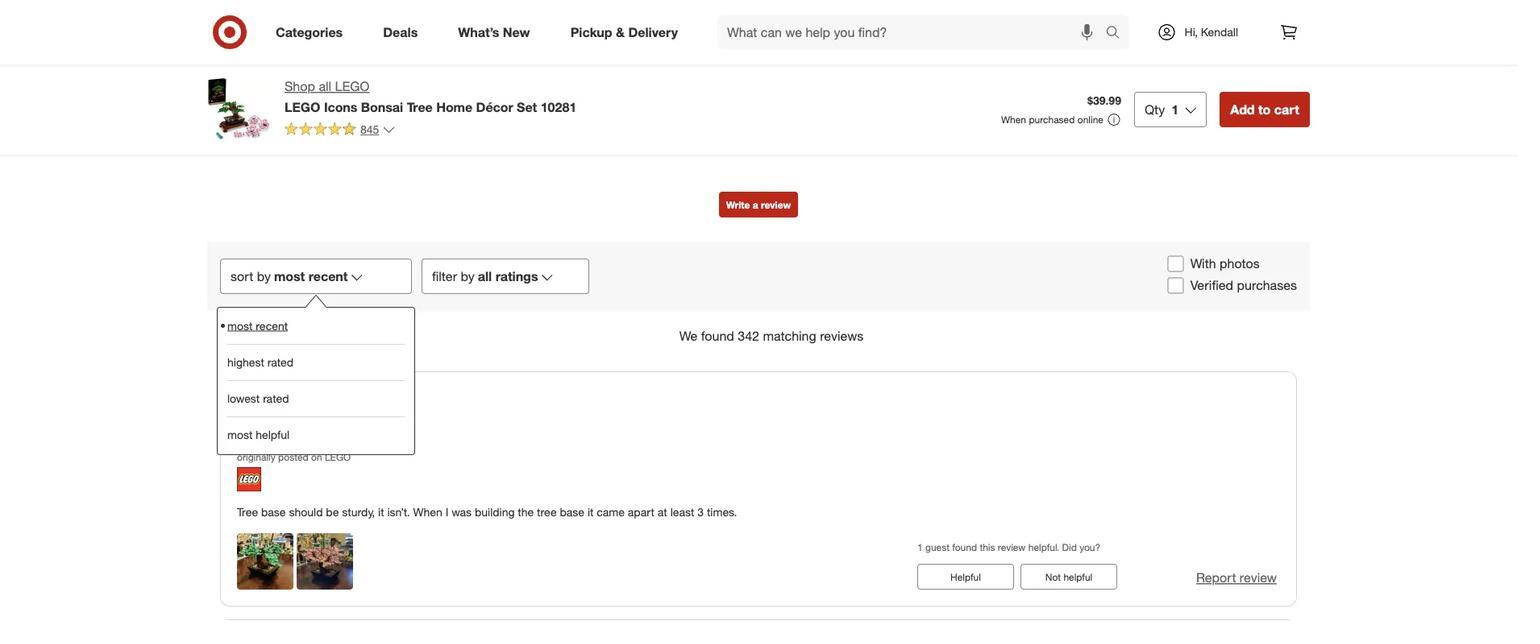 Task type: describe. For each thing, give the bounding box(es) containing it.
9
[[243, 434, 249, 446]]

verified purchases
[[1190, 278, 1297, 293]]

2 base from the left
[[560, 505, 584, 519]]

by for sort by
[[257, 269, 271, 284]]

review
[[704, 16, 756, 34]]

deals
[[383, 24, 418, 40]]

search
[[1098, 26, 1137, 42]]

came
[[597, 505, 625, 519]]

guest review image 2 of 2, zoom in image
[[297, 534, 353, 590]]

guest
[[925, 541, 950, 554]]

search button
[[1098, 15, 1137, 53]]

pickup
[[570, 24, 612, 40]]

i
[[446, 505, 449, 519]]

should
[[289, 505, 323, 519]]

highest rated
[[227, 356, 294, 370]]

isn't.
[[387, 505, 410, 519]]

lego for on
[[325, 451, 351, 463]]

0 vertical spatial lego
[[335, 79, 370, 94]]

not helpful button
[[1021, 564, 1117, 590]]

is
[[310, 388, 322, 407]]

write
[[726, 199, 750, 211]]

filter
[[432, 269, 457, 284]]

all inside shop all lego lego icons bonsai tree home décor set 10281
[[319, 79, 331, 94]]

tree base should be sturdy, it isn't. when i was building the tree base it came apart at least 3 times.
[[237, 505, 737, 519]]

845
[[360, 122, 379, 137]]

ago
[[275, 434, 291, 446]]

2 it from the left
[[588, 505, 594, 519]]

1 vertical spatial tree
[[237, 505, 258, 519]]

0 horizontal spatial 1
[[917, 541, 923, 554]]

days
[[252, 434, 272, 446]]

see more review images button
[[1043, 54, 1144, 155]]

1 horizontal spatial when
[[1001, 114, 1026, 126]]

review right this
[[998, 541, 1026, 554]]

review right a
[[761, 199, 791, 211]]

0 vertical spatial most
[[274, 269, 305, 284]]

icons
[[324, 99, 357, 115]]

guest review image 6 of 12, zoom in image
[[929, 54, 1030, 155]]

guest review image 5 of 12, zoom in image
[[815, 54, 916, 155]]

0 vertical spatial found
[[701, 328, 734, 344]]

review right report
[[1240, 570, 1277, 586]]

0 vertical spatial recent
[[309, 269, 348, 284]]

did
[[1062, 541, 1077, 554]]

shop
[[285, 79, 315, 94]]

most recent link
[[227, 308, 405, 344]]

matching
[[763, 328, 816, 344]]

guest review image 3 of 12, zoom in image
[[588, 54, 689, 155]]

see
[[1069, 89, 1089, 103]]

add to cart
[[1230, 102, 1300, 117]]

rated for highest rated
[[267, 356, 294, 370]]

3
[[698, 505, 704, 519]]

purchased
[[1029, 114, 1075, 126]]

was
[[452, 505, 472, 519]]

delivery
[[628, 24, 678, 40]]

when purchased online
[[1001, 114, 1104, 126]]

most helpful link
[[227, 417, 405, 453]]

most for most recent
[[227, 319, 253, 333]]

set name is appropriate
[[237, 388, 411, 407]]

what's new
[[458, 24, 530, 40]]

highest
[[227, 356, 264, 370]]

originally posted on lego
[[237, 451, 351, 463]]

purchases
[[1237, 278, 1297, 293]]

at
[[658, 505, 667, 519]]

review inside see more review images
[[1057, 105, 1090, 119]]

verified
[[1190, 278, 1234, 293]]

- 9 days ago
[[237, 434, 291, 446]]

home
[[436, 99, 472, 115]]

bonsai
[[361, 99, 403, 115]]

not
[[1045, 571, 1061, 583]]

Verified purchases checkbox
[[1168, 278, 1184, 294]]

building
[[475, 505, 515, 519]]

1 vertical spatial set
[[237, 388, 261, 407]]

hi,
[[1185, 25, 1198, 39]]

hi, kendall
[[1185, 25, 1238, 39]]

more
[[1092, 89, 1118, 103]]

helpful
[[951, 571, 981, 583]]

apart
[[628, 505, 655, 519]]

image of lego icons bonsai tree home décor set 10281 image
[[207, 77, 272, 142]]

images inside see more review images
[[1093, 105, 1129, 119]]

report review button
[[1196, 569, 1277, 587]]

&
[[616, 24, 625, 40]]

guest review image 1 of 12, zoom in image
[[361, 54, 462, 155]]



Task type: locate. For each thing, give the bounding box(es) containing it.
recent
[[309, 269, 348, 284], [256, 319, 288, 333]]

helpful right 9
[[256, 428, 289, 442]]

pickup & delivery
[[570, 24, 678, 40]]

helpful for most helpful
[[256, 428, 289, 442]]

1 horizontal spatial base
[[560, 505, 584, 519]]

online
[[1078, 114, 1104, 126]]

1 vertical spatial images
[[1093, 105, 1129, 119]]

1 horizontal spatial set
[[517, 99, 537, 115]]

rated right lowest
[[263, 392, 289, 406]]

0 horizontal spatial when
[[413, 505, 442, 519]]

report review
[[1196, 570, 1277, 586]]

base left the should on the left of the page
[[261, 505, 286, 519]]

reviews
[[820, 328, 864, 344]]

it left came
[[588, 505, 594, 519]]

new
[[503, 24, 530, 40]]

helpful inside button
[[1064, 571, 1093, 583]]

What can we help you find? suggestions appear below search field
[[718, 15, 1110, 50]]

1 vertical spatial helpful
[[1064, 571, 1093, 583]]

you?
[[1080, 541, 1101, 554]]

rated
[[267, 356, 294, 370], [263, 392, 289, 406]]

highest rated link
[[227, 344, 405, 381]]

helpful button
[[917, 564, 1014, 590]]

by
[[257, 269, 271, 284], [461, 269, 475, 284]]

0 horizontal spatial it
[[378, 505, 384, 519]]

with photos
[[1190, 256, 1260, 272]]

1 vertical spatial rated
[[263, 392, 289, 406]]

1 horizontal spatial found
[[952, 541, 977, 554]]

0 horizontal spatial found
[[701, 328, 734, 344]]

set left '10281'
[[517, 99, 537, 115]]

1 right qty
[[1172, 102, 1179, 117]]

found
[[701, 328, 734, 344], [952, 541, 977, 554]]

1 it from the left
[[378, 505, 384, 519]]

1 vertical spatial all
[[478, 269, 492, 284]]

shop all lego lego icons bonsai tree home décor set 10281
[[285, 79, 577, 115]]

1 guest found this review helpful. did you?
[[917, 541, 1101, 554]]

2 by from the left
[[461, 269, 475, 284]]

1 vertical spatial found
[[952, 541, 977, 554]]

0 horizontal spatial recent
[[256, 319, 288, 333]]

1
[[1172, 102, 1179, 117], [917, 541, 923, 554]]

we
[[679, 328, 698, 344]]

0 horizontal spatial images
[[761, 16, 813, 34]]

lego
[[335, 79, 370, 94], [285, 99, 320, 115], [325, 451, 351, 463]]

when left 'i' in the bottom left of the page
[[413, 505, 442, 519]]

rated right highest
[[267, 356, 294, 370]]

all right the 'shop'
[[319, 79, 331, 94]]

1 vertical spatial most
[[227, 319, 253, 333]]

2 vertical spatial lego
[[325, 451, 351, 463]]

0 vertical spatial set
[[517, 99, 537, 115]]

0 vertical spatial when
[[1001, 114, 1026, 126]]

images right review
[[761, 16, 813, 34]]

1 horizontal spatial helpful
[[1064, 571, 1093, 583]]

most
[[274, 269, 305, 284], [227, 319, 253, 333], [227, 428, 253, 442]]

with
[[1190, 256, 1216, 272]]

be
[[326, 505, 339, 519]]

1 horizontal spatial all
[[478, 269, 492, 284]]

tree inside shop all lego lego icons bonsai tree home décor set 10281
[[407, 99, 433, 115]]

tree up guest review image 1 of 2, zoom in
[[237, 505, 258, 519]]

0 horizontal spatial helpful
[[256, 428, 289, 442]]

1 horizontal spatial by
[[461, 269, 475, 284]]

by right "filter"
[[461, 269, 475, 284]]

sort by most recent
[[231, 269, 348, 284]]

review down see
[[1057, 105, 1090, 119]]

décor
[[476, 99, 513, 115]]

see more review images
[[1057, 89, 1129, 119]]

0 vertical spatial helpful
[[256, 428, 289, 442]]

it left isn't.
[[378, 505, 384, 519]]

0 horizontal spatial set
[[237, 388, 261, 407]]

helpful right not
[[1064, 571, 1093, 583]]

all left ratings
[[478, 269, 492, 284]]

base
[[261, 505, 286, 519], [560, 505, 584, 519]]

images down more
[[1093, 105, 1129, 119]]

rated for lowest rated
[[263, 392, 289, 406]]

1 horizontal spatial it
[[588, 505, 594, 519]]

guest review image 2 of 12, zoom in image
[[474, 54, 575, 155]]

1 left "guest"
[[917, 541, 923, 554]]

0 vertical spatial rated
[[267, 356, 294, 370]]

lego up icons
[[335, 79, 370, 94]]

review images
[[704, 16, 813, 34]]

qty
[[1145, 102, 1165, 117]]

recent up highest rated
[[256, 319, 288, 333]]

most helpful
[[227, 428, 289, 442]]

1 horizontal spatial tree
[[407, 99, 433, 115]]

a
[[753, 199, 758, 211]]

all
[[319, 79, 331, 94], [478, 269, 492, 284]]

what's
[[458, 24, 499, 40]]

photos
[[1220, 256, 1260, 272]]

review
[[1057, 105, 1090, 119], [761, 199, 791, 211], [998, 541, 1026, 554], [1240, 570, 1277, 586]]

we found 342 matching reviews
[[679, 328, 864, 344]]

set inside shop all lego lego icons bonsai tree home décor set 10281
[[517, 99, 537, 115]]

1 vertical spatial lego
[[285, 99, 320, 115]]

set down highest
[[237, 388, 261, 407]]

0 vertical spatial tree
[[407, 99, 433, 115]]

10281
[[541, 99, 577, 115]]

categories link
[[262, 15, 363, 50]]

1 by from the left
[[257, 269, 271, 284]]

found right we
[[701, 328, 734, 344]]

1 vertical spatial recent
[[256, 319, 288, 333]]

qty 1
[[1145, 102, 1179, 117]]

0 vertical spatial 1
[[1172, 102, 1179, 117]]

most recent
[[227, 319, 288, 333]]

write a review button
[[719, 192, 798, 218]]

1 horizontal spatial recent
[[309, 269, 348, 284]]

lego down the 'shop'
[[285, 99, 320, 115]]

appropriate
[[327, 388, 411, 407]]

1 vertical spatial when
[[413, 505, 442, 519]]

when
[[1001, 114, 1026, 126], [413, 505, 442, 519]]

With photos checkbox
[[1168, 256, 1184, 272]]

0 horizontal spatial by
[[257, 269, 271, 284]]

by right sort
[[257, 269, 271, 284]]

tree left home
[[407, 99, 433, 115]]

this
[[980, 541, 995, 554]]

guest review image 1 of 2, zoom in image
[[237, 534, 293, 590]]

helpful.
[[1028, 541, 1059, 554]]

$39.99
[[1088, 94, 1121, 108]]

report
[[1196, 570, 1236, 586]]

least
[[670, 505, 694, 519]]

base right tree
[[560, 505, 584, 519]]

2 vertical spatial most
[[227, 428, 253, 442]]

not helpful
[[1045, 571, 1093, 583]]

lego right on
[[325, 451, 351, 463]]

the
[[518, 505, 534, 519]]

originally
[[237, 451, 275, 463]]

tree
[[407, 99, 433, 115], [237, 505, 258, 519]]

lego for lego
[[285, 99, 320, 115]]

lowest rated
[[227, 392, 289, 406]]

set
[[517, 99, 537, 115], [237, 388, 261, 407]]

ratings
[[495, 269, 538, 284]]

kendall
[[1201, 25, 1238, 39]]

guest review image 4 of 12, zoom in image
[[702, 54, 803, 155]]

add
[[1230, 102, 1255, 117]]

most for most helpful
[[227, 428, 253, 442]]

write a review
[[726, 199, 791, 211]]

1 horizontal spatial images
[[1093, 105, 1129, 119]]

recent up most recent link
[[309, 269, 348, 284]]

lowest
[[227, 392, 260, 406]]

-
[[237, 434, 241, 446]]

helpful for not helpful
[[1064, 571, 1093, 583]]

1 base from the left
[[261, 505, 286, 519]]

deals link
[[369, 15, 438, 50]]

0 vertical spatial all
[[319, 79, 331, 94]]

0 horizontal spatial base
[[261, 505, 286, 519]]

on
[[311, 451, 322, 463]]

0 vertical spatial images
[[761, 16, 813, 34]]

when left purchased
[[1001, 114, 1026, 126]]

lowest rated link
[[227, 381, 405, 417]]

filter by all ratings
[[432, 269, 538, 284]]

845 link
[[285, 122, 395, 140]]

it
[[378, 505, 384, 519], [588, 505, 594, 519]]

0 horizontal spatial tree
[[237, 505, 258, 519]]

sturdy,
[[342, 505, 375, 519]]

0 horizontal spatial all
[[319, 79, 331, 94]]

by for filter by
[[461, 269, 475, 284]]

1 horizontal spatial 1
[[1172, 102, 1179, 117]]

pickup & delivery link
[[557, 15, 698, 50]]

found left this
[[952, 541, 977, 554]]

to
[[1258, 102, 1271, 117]]

tree
[[537, 505, 557, 519]]

1 vertical spatial 1
[[917, 541, 923, 554]]

posted
[[278, 451, 309, 463]]

cart
[[1274, 102, 1300, 117]]

342
[[738, 328, 759, 344]]



Task type: vqa. For each thing, say whether or not it's contained in the screenshot.
Deals link
yes



